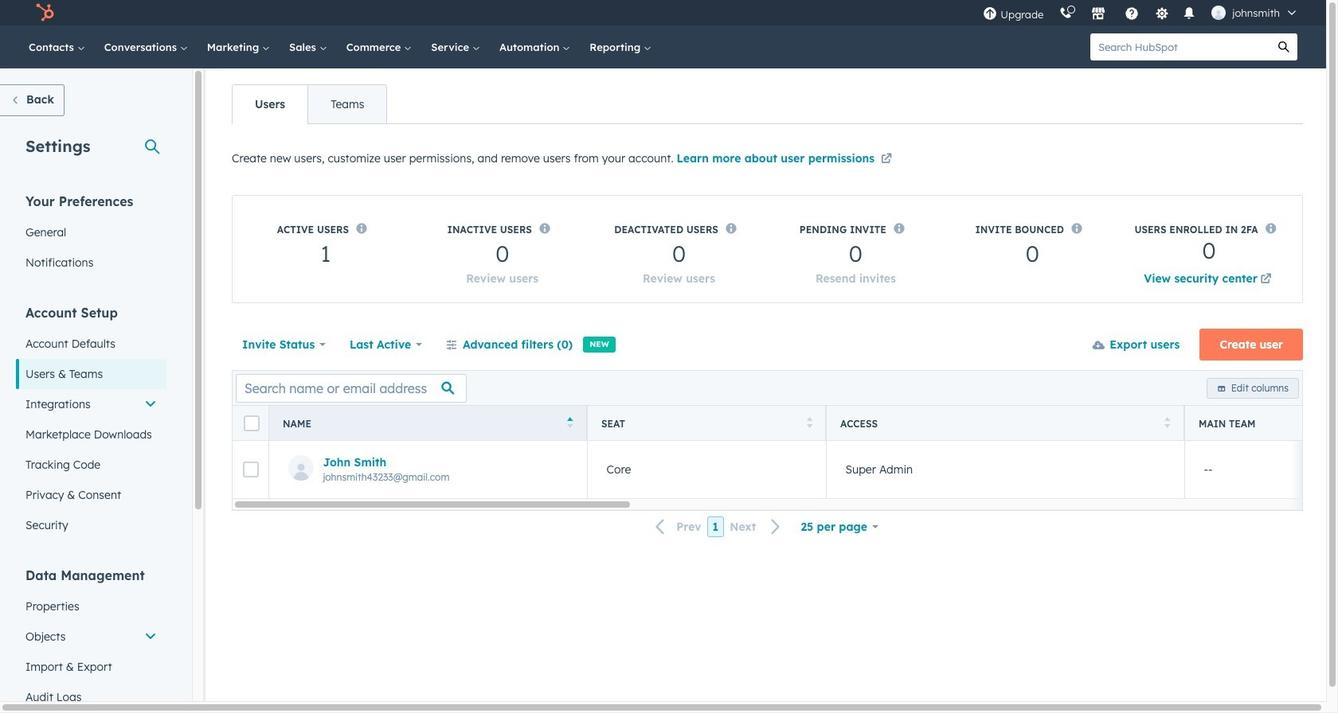 Task type: describe. For each thing, give the bounding box(es) containing it.
Search HubSpot search field
[[1091, 33, 1271, 61]]

2 press to sort. element from the left
[[1165, 417, 1171, 431]]

Search name or email address search field
[[236, 374, 467, 403]]

your preferences element
[[16, 193, 167, 278]]

0 vertical spatial link opens in a new window image
[[881, 154, 892, 166]]

data management element
[[16, 567, 167, 713]]

0 vertical spatial link opens in a new window image
[[881, 151, 892, 170]]

account setup element
[[16, 304, 167, 541]]



Task type: vqa. For each thing, say whether or not it's contained in the screenshot.
ascending sort. press to sort descending. element
yes



Task type: locate. For each thing, give the bounding box(es) containing it.
press to sort. element
[[807, 417, 813, 431], [1165, 417, 1171, 431]]

0 horizontal spatial link opens in a new window image
[[881, 154, 892, 166]]

pagination navigation
[[646, 517, 791, 538]]

ascending sort. press to sort descending. image
[[568, 417, 574, 428]]

marketplaces image
[[1092, 7, 1106, 22]]

navigation
[[232, 84, 388, 124]]

1 vertical spatial link opens in a new window image
[[1261, 274, 1272, 286]]

0 horizontal spatial press to sort. element
[[807, 417, 813, 431]]

link opens in a new window image
[[881, 151, 892, 170], [1261, 274, 1272, 286]]

1 vertical spatial link opens in a new window image
[[1261, 271, 1272, 290]]

1 press to sort. image from the left
[[807, 417, 813, 428]]

link opens in a new window image
[[881, 154, 892, 166], [1261, 271, 1272, 290]]

press to sort. image
[[807, 417, 813, 428], [1165, 417, 1171, 428]]

ascending sort. press to sort descending. element
[[568, 417, 574, 431]]

1 horizontal spatial press to sort. image
[[1165, 417, 1171, 428]]

1 press to sort. element from the left
[[807, 417, 813, 431]]

0 horizontal spatial press to sort. image
[[807, 417, 813, 428]]

press to sort. image for 2nd press to sort. element from left
[[1165, 417, 1171, 428]]

menu
[[975, 0, 1307, 25]]

2 press to sort. image from the left
[[1165, 417, 1171, 428]]

press to sort. image for 1st press to sort. element from left
[[807, 417, 813, 428]]

john smith image
[[1212, 6, 1226, 20]]

1 horizontal spatial press to sort. element
[[1165, 417, 1171, 431]]

1 horizontal spatial link opens in a new window image
[[1261, 274, 1272, 286]]

0 horizontal spatial link opens in a new window image
[[881, 151, 892, 170]]

1 horizontal spatial link opens in a new window image
[[1261, 271, 1272, 290]]



